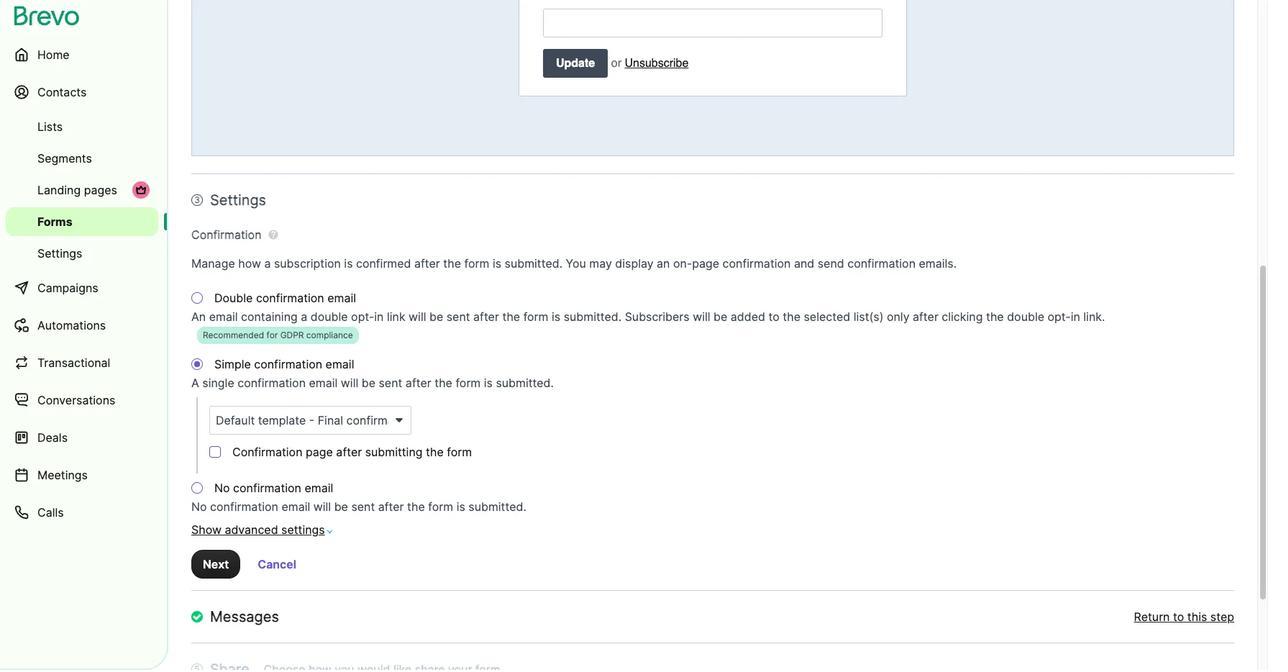 Task type: describe. For each thing, give the bounding box(es) containing it.
submitting
[[365, 445, 423, 459]]

be down confirmation page after submitting the form
[[334, 500, 348, 514]]

deals link
[[6, 420, 158, 455]]

simple confirmation email
[[214, 357, 354, 372]]

cancel
[[258, 557, 297, 572]]

forms
[[37, 214, 72, 229]]

return
[[1135, 610, 1171, 624]]

double confirmation email
[[214, 291, 356, 305]]

confirmed
[[356, 256, 411, 271]]

0 horizontal spatial sent
[[352, 500, 375, 514]]

automations
[[37, 318, 106, 333]]

selected
[[804, 310, 851, 324]]

settings
[[281, 523, 325, 537]]

settings inside "link"
[[37, 246, 82, 261]]

3
[[194, 194, 200, 205]]

landing pages
[[37, 183, 117, 197]]

an email containing a double opt-in link will be sent after the form is submitted. subscribers will be added to the selected list(s) only after clicking the double opt-in link. recommended for gdpr compliance
[[191, 310, 1106, 341]]

confirmation for confirmation
[[191, 228, 262, 242]]

segments
[[37, 151, 92, 166]]

return image
[[191, 611, 203, 623]]

added
[[731, 310, 766, 324]]

no for no confirmation email will be sent after the form is submitted.
[[191, 500, 207, 514]]

calls
[[37, 505, 64, 520]]

a
[[191, 376, 199, 390]]

conversations link
[[6, 383, 158, 417]]

deals
[[37, 430, 68, 445]]

segments link
[[6, 144, 158, 173]]

confirmation down the gdpr
[[254, 357, 323, 372]]

confirmation up the show advanced settings
[[233, 481, 302, 495]]

or
[[612, 57, 622, 70]]

meetings
[[37, 468, 88, 482]]

0 vertical spatial settings
[[210, 192, 266, 209]]

calls link
[[6, 495, 158, 530]]

home
[[37, 48, 70, 62]]

email for no confirmation email
[[305, 481, 333, 495]]

0 horizontal spatial page
[[306, 445, 333, 459]]

link.
[[1084, 310, 1106, 324]]

a inside an email containing a double opt-in link will be sent after the form is submitted. subscribers will be added to the selected list(s) only after clicking the double opt-in link. recommended for gdpr compliance
[[301, 310, 308, 324]]

confirmation up advanced
[[210, 500, 278, 514]]

confirmation page after submitting the form
[[232, 445, 472, 459]]

home link
[[6, 37, 158, 72]]

confirmation for confirmation page after submitting the form
[[232, 445, 303, 459]]

confirmation up the containing
[[256, 291, 324, 305]]

compliance
[[306, 330, 353, 341]]

email down simple confirmation email
[[309, 376, 338, 390]]

return to this step button
[[1135, 608, 1235, 626]]

send
[[818, 256, 845, 271]]

landing
[[37, 183, 81, 197]]

landing pages link
[[6, 176, 158, 204]]

meetings link
[[6, 458, 158, 492]]

show advanced settings
[[191, 523, 325, 537]]

1 opt- from the left
[[351, 310, 374, 324]]

or unsubscribe
[[612, 57, 689, 70]]

be right link
[[430, 310, 444, 324]]

single
[[202, 376, 234, 390]]

next button
[[191, 550, 241, 579]]

campaigns
[[37, 281, 98, 295]]

will right subscribers
[[693, 310, 711, 324]]

advanced
[[225, 523, 278, 537]]

how
[[238, 256, 261, 271]]

2 in from the left
[[1071, 310, 1081, 324]]

to inside an email containing a double opt-in link will be sent after the form is submitted. subscribers will be added to the selected list(s) only after clicking the double opt-in link. recommended for gdpr compliance
[[769, 310, 780, 324]]

submitted. inside an email containing a double opt-in link will be sent after the form is submitted. subscribers will be added to the selected list(s) only after clicking the double opt-in link. recommended for gdpr compliance
[[564, 310, 622, 324]]

no confirmation email
[[214, 481, 333, 495]]

will up settings
[[314, 500, 331, 514]]

double
[[214, 291, 253, 305]]



Task type: vqa. For each thing, say whether or not it's contained in the screenshot.
Update
yes



Task type: locate. For each thing, give the bounding box(es) containing it.
is
[[344, 256, 353, 271], [493, 256, 502, 271], [552, 310, 561, 324], [484, 376, 493, 390], [457, 500, 466, 514]]

sent down link
[[379, 376, 403, 390]]

left___rvooi image
[[135, 184, 147, 196]]

unsubscribe
[[625, 57, 689, 70]]

0 vertical spatial page
[[693, 256, 720, 271]]

opt-
[[351, 310, 374, 324], [1048, 310, 1071, 324]]

to inside return to this step button
[[1174, 610, 1185, 624]]

confirmation up no confirmation email
[[232, 445, 303, 459]]

only
[[887, 310, 910, 324]]

email for double confirmation email
[[328, 291, 356, 305]]

1 horizontal spatial page
[[693, 256, 720, 271]]

email up recommended
[[209, 310, 238, 324]]

email up settings
[[282, 500, 310, 514]]

sent right link
[[447, 310, 470, 324]]

forms link
[[6, 207, 158, 236]]

confirmation
[[191, 228, 262, 242], [232, 445, 303, 459]]

to left 'this'
[[1174, 610, 1185, 624]]

0 horizontal spatial settings
[[37, 246, 82, 261]]

no confirmation email will be sent after the form is submitted.
[[191, 500, 527, 514]]

double
[[311, 310, 348, 324], [1008, 310, 1045, 324]]

1 horizontal spatial no
[[214, 481, 230, 495]]

2 horizontal spatial sent
[[447, 310, 470, 324]]

a right how
[[264, 256, 271, 271]]

may
[[590, 256, 612, 271]]

page right an
[[693, 256, 720, 271]]

email
[[328, 291, 356, 305], [209, 310, 238, 324], [326, 357, 354, 372], [309, 376, 338, 390], [305, 481, 333, 495], [282, 500, 310, 514]]

settings link
[[6, 239, 158, 268]]

1 horizontal spatial double
[[1008, 310, 1045, 324]]

contacts
[[37, 85, 87, 99]]

lists link
[[6, 112, 158, 141]]

is inside an email containing a double opt-in link will be sent after the form is submitted. subscribers will be added to the selected list(s) only after clicking the double opt-in link. recommended for gdpr compliance
[[552, 310, 561, 324]]

1 vertical spatial to
[[1174, 610, 1185, 624]]

clicking
[[942, 310, 983, 324]]

containing
[[241, 310, 298, 324]]

0 vertical spatial a
[[264, 256, 271, 271]]

campaigns link
[[6, 271, 158, 305]]

email inside an email containing a double opt-in link will be sent after the form is submitted. subscribers will be added to the selected list(s) only after clicking the double opt-in link. recommended for gdpr compliance
[[209, 310, 238, 324]]

be
[[430, 310, 444, 324], [714, 310, 728, 324], [362, 376, 376, 390], [334, 500, 348, 514]]

0 horizontal spatial in
[[374, 310, 384, 324]]

will down compliance
[[341, 376, 359, 390]]

manage how a subscription is confirmed after the form is submitted. you may display an on-page confirmation and send confirmation emails.
[[191, 256, 957, 271]]

1 horizontal spatial opt-
[[1048, 310, 1071, 324]]

1 vertical spatial no
[[191, 500, 207, 514]]

subscribers
[[625, 310, 690, 324]]

0 vertical spatial no
[[214, 481, 230, 495]]

will
[[409, 310, 426, 324], [693, 310, 711, 324], [341, 376, 359, 390], [314, 500, 331, 514]]

step
[[1211, 610, 1235, 624]]

1 horizontal spatial to
[[1174, 610, 1185, 624]]

in left link
[[374, 310, 384, 324]]

be up confirmation page after submitting the form
[[362, 376, 376, 390]]

email for simple confirmation email
[[326, 357, 354, 372]]

manage
[[191, 256, 235, 271]]

after
[[415, 256, 440, 271], [474, 310, 499, 324], [913, 310, 939, 324], [406, 376, 432, 390], [336, 445, 362, 459], [378, 500, 404, 514]]

0 horizontal spatial to
[[769, 310, 780, 324]]

1 horizontal spatial in
[[1071, 310, 1081, 324]]

on-
[[674, 256, 693, 271]]

messages
[[210, 608, 279, 626]]

confirmation up manage at the top left of page
[[191, 228, 262, 242]]

email up compliance
[[328, 291, 356, 305]]

2 opt- from the left
[[1048, 310, 1071, 324]]

pages
[[84, 183, 117, 197]]

2 vertical spatial sent
[[352, 500, 375, 514]]

subscription
[[274, 256, 341, 271]]

an
[[657, 256, 670, 271]]

form inside an email containing a double opt-in link will be sent after the form is submitted. subscribers will be added to the selected list(s) only after clicking the double opt-in link. recommended for gdpr compliance
[[524, 310, 549, 324]]

a
[[264, 256, 271, 271], [301, 310, 308, 324]]

a up the gdpr
[[301, 310, 308, 324]]

0 vertical spatial confirmation
[[191, 228, 262, 242]]

this
[[1188, 610, 1208, 624]]

you
[[566, 256, 586, 271]]

simple
[[214, 357, 251, 372]]

opt- left link
[[351, 310, 374, 324]]

opt- left link.
[[1048, 310, 1071, 324]]

1 horizontal spatial sent
[[379, 376, 403, 390]]

show
[[191, 523, 222, 537]]

confirmation down simple confirmation email
[[238, 376, 306, 390]]

transactional
[[37, 356, 110, 370]]

transactional link
[[6, 345, 158, 380]]

sent
[[447, 310, 470, 324], [379, 376, 403, 390], [352, 500, 375, 514]]

conversations
[[37, 393, 115, 407]]

return to this step
[[1135, 610, 1235, 624]]

form
[[465, 256, 490, 271], [524, 310, 549, 324], [456, 376, 481, 390], [447, 445, 472, 459], [428, 500, 454, 514]]

display
[[616, 256, 654, 271]]

the
[[444, 256, 461, 271], [503, 310, 520, 324], [783, 310, 801, 324], [987, 310, 1005, 324], [435, 376, 453, 390], [426, 445, 444, 459], [407, 500, 425, 514]]

gdpr
[[280, 330, 304, 341]]

1 horizontal spatial a
[[301, 310, 308, 324]]

0 vertical spatial sent
[[447, 310, 470, 324]]

double right the clicking
[[1008, 310, 1045, 324]]

list(s)
[[854, 310, 884, 324]]

emails.
[[919, 256, 957, 271]]

in left link.
[[1071, 310, 1081, 324]]

cancel button
[[246, 550, 308, 579]]

0 vertical spatial to
[[769, 310, 780, 324]]

confirmation right send
[[848, 256, 916, 271]]

no for no confirmation email
[[214, 481, 230, 495]]

1 double from the left
[[311, 310, 348, 324]]

double up compliance
[[311, 310, 348, 324]]

sent down confirmation page after submitting the form
[[352, 500, 375, 514]]

1 horizontal spatial settings
[[210, 192, 266, 209]]

automations link
[[6, 308, 158, 343]]

1 in from the left
[[374, 310, 384, 324]]

in
[[374, 310, 384, 324], [1071, 310, 1081, 324]]

email up the no confirmation email will be sent after the form is submitted.
[[305, 481, 333, 495]]

contacts link
[[6, 75, 158, 109]]

0 horizontal spatial opt-
[[351, 310, 374, 324]]

0 horizontal spatial double
[[311, 310, 348, 324]]

1 vertical spatial sent
[[379, 376, 403, 390]]

an
[[191, 310, 206, 324]]

to
[[769, 310, 780, 324], [1174, 610, 1185, 624]]

2 double from the left
[[1008, 310, 1045, 324]]

sent inside an email containing a double opt-in link will be sent after the form is submitted. subscribers will be added to the selected list(s) only after clicking the double opt-in link. recommended for gdpr compliance
[[447, 310, 470, 324]]

email down compliance
[[326, 357, 354, 372]]

recommended
[[203, 330, 264, 341]]

and
[[795, 256, 815, 271]]

link
[[387, 310, 406, 324]]

1 vertical spatial a
[[301, 310, 308, 324]]

submitted.
[[505, 256, 563, 271], [564, 310, 622, 324], [496, 376, 554, 390], [469, 500, 527, 514]]

email for no confirmation email will be sent after the form is submitted.
[[282, 500, 310, 514]]

1 vertical spatial settings
[[37, 246, 82, 261]]

for
[[267, 330, 278, 341]]

to right added
[[769, 310, 780, 324]]

will right link
[[409, 310, 426, 324]]

no
[[214, 481, 230, 495], [191, 500, 207, 514]]

None text field
[[543, 8, 883, 38]]

page
[[693, 256, 720, 271], [306, 445, 333, 459]]

next
[[203, 557, 229, 572]]

be left added
[[714, 310, 728, 324]]

0 horizontal spatial a
[[264, 256, 271, 271]]

confirmation left and
[[723, 256, 791, 271]]

settings
[[210, 192, 266, 209], [37, 246, 82, 261]]

0 horizontal spatial no
[[191, 500, 207, 514]]

a single confirmation email will be sent after the form is submitted.
[[191, 376, 554, 390]]

1 vertical spatial confirmation
[[232, 445, 303, 459]]

confirmation
[[723, 256, 791, 271], [848, 256, 916, 271], [256, 291, 324, 305], [254, 357, 323, 372], [238, 376, 306, 390], [233, 481, 302, 495], [210, 500, 278, 514]]

settings right 3
[[210, 192, 266, 209]]

update
[[556, 57, 595, 70]]

1 vertical spatial page
[[306, 445, 333, 459]]

settings down forms
[[37, 246, 82, 261]]

page up no confirmation email
[[306, 445, 333, 459]]

lists
[[37, 119, 63, 134]]



